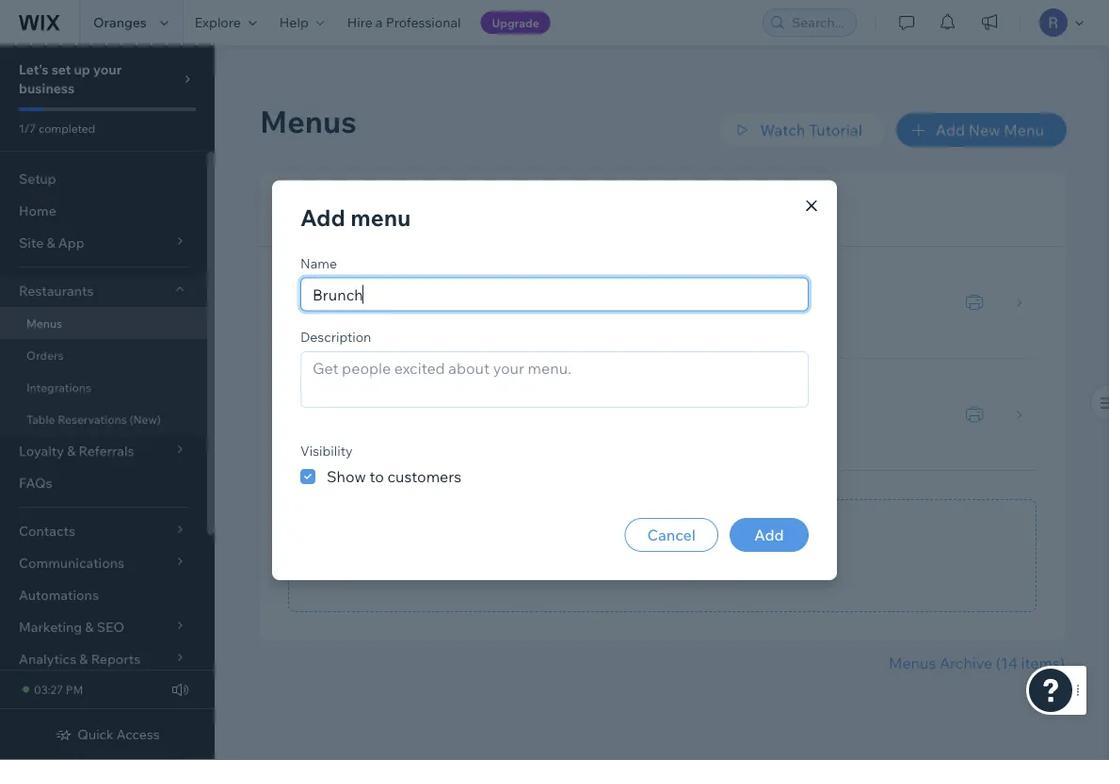 Task type: vqa. For each thing, say whether or not it's contained in the screenshot.
higher
no



Task type: describe. For each thing, give the bounding box(es) containing it.
let's
[[19, 61, 49, 78]]

baskets
[[457, 279, 529, 303]]

pm
[[66, 682, 83, 696]]

add for add menu
[[300, 203, 345, 231]]

faqs link
[[0, 467, 207, 499]]

menus link
[[0, 307, 207, 339]]

integrations
[[26, 380, 91, 394]]

add menu dialog
[[272, 180, 837, 580]]

professional
[[386, 14, 461, 31]]

new
[[969, 121, 1001, 139]]

add new menu
[[936, 121, 1044, 139]]

3
[[386, 308, 394, 324]]

menus archive (14 items) link
[[260, 652, 1065, 674]]

Get people excited about your menu. text field
[[301, 352, 808, 407]]

your
[[93, 61, 122, 78]]

(new)
[[129, 412, 161, 426]]

Search... field
[[786, 9, 850, 36]]

add new menu button
[[896, 113, 1067, 147]]

to
[[370, 467, 384, 486]]

hire a professional
[[347, 14, 461, 31]]

a
[[376, 14, 383, 31]]

1/7
[[19, 121, 36, 135]]

restaurant
[[288, 201, 356, 217]]

(14
[[996, 654, 1018, 672]]

setup
[[19, 170, 56, 187]]

0 vertical spatial menus
[[260, 102, 357, 140]]

archive
[[940, 654, 993, 672]]

quick access button
[[55, 726, 160, 743]]

upgrade
[[492, 16, 539, 30]]

2 vertical spatial add
[[755, 525, 784, 544]]

orders link
[[0, 339, 207, 371]]

sections
[[397, 308, 451, 324]]

watch
[[760, 121, 806, 139]]

03:27 pm
[[34, 682, 83, 696]]

reservations
[[58, 412, 127, 426]]

watch tutorial
[[760, 121, 862, 139]]

hire
[[347, 14, 373, 31]]

quick
[[78, 726, 114, 743]]

table
[[26, 412, 55, 426]]

hire a professional link
[[336, 0, 472, 45]]

orders
[[26, 348, 64, 362]]

home link
[[0, 195, 207, 227]]

items)
[[1021, 654, 1065, 672]]

explore
[[195, 14, 241, 31]]

upgrade button
[[481, 11, 551, 34]]

sidebar element
[[0, 45, 215, 760]]

restaurants button
[[0, 275, 207, 307]]

completed
[[39, 121, 95, 135]]

name
[[300, 255, 337, 271]]

add for add new menu
[[936, 121, 965, 139]]



Task type: locate. For each thing, give the bounding box(es) containing it.
03:27
[[34, 682, 63, 696]]

access
[[117, 726, 160, 743]]

add
[[936, 121, 965, 139], [300, 203, 345, 231], [755, 525, 784, 544]]

Show to customers checkbox
[[300, 465, 462, 488]]

cancel
[[647, 525, 696, 544]]

quick access
[[78, 726, 160, 743]]

home
[[19, 202, 56, 219]]

1/7 completed
[[19, 121, 95, 135]]

menu
[[1004, 121, 1044, 139]]

automations link
[[0, 579, 207, 611]]

1 horizontal spatial add
[[755, 525, 784, 544]]

visibility
[[300, 442, 353, 459]]

help button
[[268, 0, 336, 45]]

1 vertical spatial menus
[[26, 316, 62, 330]]

tutorial
[[809, 121, 862, 139]]

0 horizontal spatial add
[[300, 203, 345, 231]]

add button
[[730, 518, 809, 552]]

menus
[[260, 102, 357, 140], [26, 316, 62, 330], [889, 654, 936, 672]]

2 horizontal spatial menus
[[889, 654, 936, 672]]

menus inside sidebar element
[[26, 316, 62, 330]]

up
[[74, 61, 90, 78]]

1 horizontal spatial menus
[[260, 102, 357, 140]]

menus up orders
[[26, 316, 62, 330]]

faqs
[[19, 475, 52, 491]]

menus archive (14 items)
[[889, 654, 1065, 672]]

2 vertical spatial menus
[[889, 654, 936, 672]]

2 horizontal spatial add
[[936, 121, 965, 139]]

setup link
[[0, 163, 207, 195]]

weekly baskets 3 sections
[[386, 279, 529, 324]]

table reservations (new) link
[[0, 403, 207, 435]]

cancel button
[[625, 518, 719, 552]]

menu
[[351, 203, 411, 231]]

menus up restaurant
[[260, 102, 357, 140]]

0 vertical spatial add
[[936, 121, 965, 139]]

menus left archive
[[889, 654, 936, 672]]

set
[[52, 61, 71, 78]]

watch tutorial button
[[721, 113, 885, 147]]

add menu
[[300, 203, 411, 231]]

integrations link
[[0, 371, 207, 403]]

let's set up your business
[[19, 61, 122, 97]]

restaurants
[[19, 283, 94, 299]]

show to customers
[[327, 467, 462, 486]]

location:
[[359, 201, 411, 217]]

show
[[327, 467, 366, 486]]

business
[[19, 80, 75, 97]]

None field
[[307, 278, 802, 310]]

0 horizontal spatial menus
[[26, 316, 62, 330]]

oranges
[[93, 14, 147, 31]]

table reservations (new)
[[26, 412, 161, 426]]

brunch
[[386, 391, 451, 415]]

description
[[300, 328, 371, 345]]

restaurant location:
[[288, 201, 411, 217]]

automations
[[19, 587, 99, 603]]

1 vertical spatial add
[[300, 203, 345, 231]]

none field inside add menu dialog
[[307, 278, 802, 310]]

weekly
[[386, 279, 453, 303]]

help
[[280, 14, 309, 31]]

customers
[[388, 467, 462, 486]]



